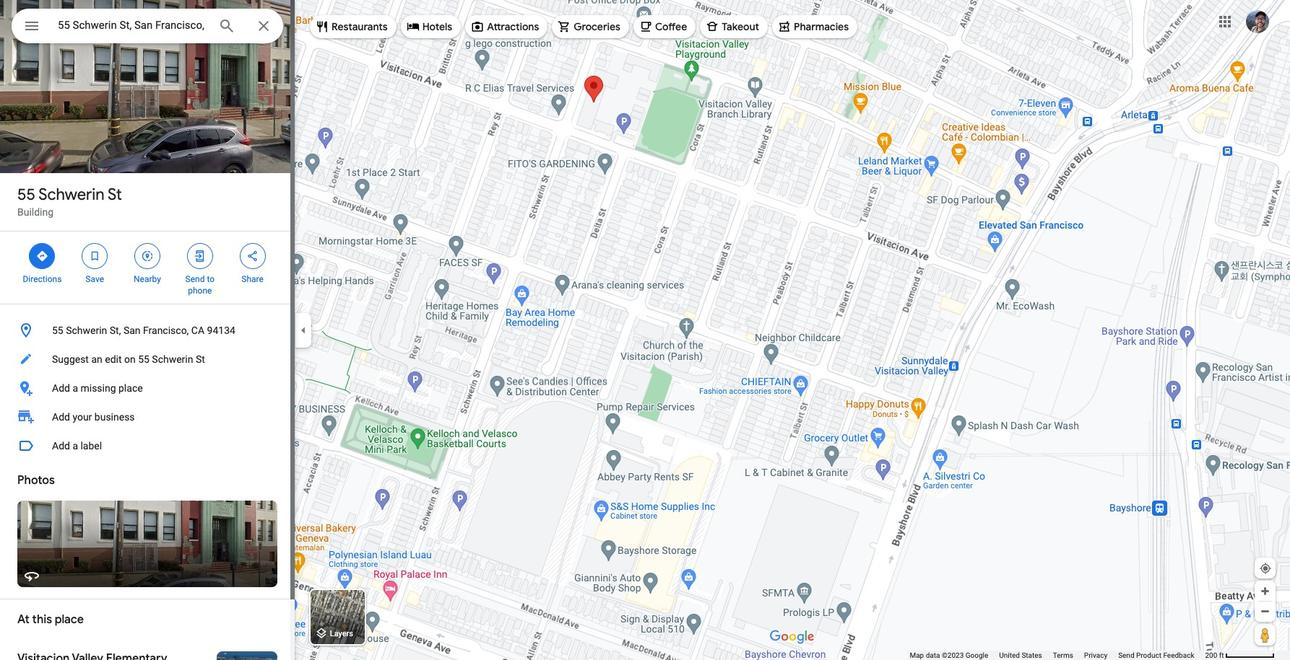 Task type: describe. For each thing, give the bounding box(es) containing it.
add a label button
[[0, 432, 295, 461]]

pharmacies button
[[772, 9, 857, 44]]

hotels button
[[401, 9, 461, 44]]


[[23, 16, 40, 36]]

add your business
[[52, 412, 135, 423]]

product
[[1136, 652, 1161, 660]]

privacy
[[1084, 652, 1107, 660]]

actions for 55 schwerin st region
[[0, 232, 295, 304]]

55 for st
[[17, 185, 35, 205]]

ca
[[191, 325, 204, 337]]

privacy button
[[1084, 652, 1107, 661]]

attractions
[[487, 20, 539, 33]]

©2023
[[942, 652, 964, 660]]

groceries
[[574, 20, 620, 33]]

san
[[123, 325, 141, 337]]

200 ft button
[[1205, 652, 1275, 660]]

ft
[[1219, 652, 1224, 660]]

55 schwerin st main content
[[0, 0, 295, 661]]

save
[[85, 274, 104, 285]]

pharmacies
[[794, 20, 849, 33]]

a for missing
[[73, 383, 78, 394]]

edit
[[105, 354, 122, 365]]

hotels
[[422, 20, 452, 33]]

send to phone
[[185, 274, 215, 296]]

footer inside google maps element
[[910, 652, 1205, 661]]

directions
[[23, 274, 62, 285]]

at this place
[[17, 613, 84, 628]]

suggest an edit on 55 schwerin st button
[[0, 345, 295, 374]]

add a missing place
[[52, 383, 143, 394]]

nearby
[[134, 274, 161, 285]]

phone
[[188, 286, 212, 296]]

missing
[[81, 383, 116, 394]]

55 for st,
[[52, 325, 63, 337]]

terms
[[1053, 652, 1073, 660]]

send product feedback
[[1118, 652, 1194, 660]]

add for add your business
[[52, 412, 70, 423]]

55 schwerin st, san francisco, ca 94134
[[52, 325, 235, 337]]

add for add a label
[[52, 441, 70, 452]]

google account: cj baylor  
(christian.baylor@adept.ai) image
[[1246, 10, 1269, 33]]

0 horizontal spatial place
[[55, 613, 84, 628]]

on
[[124, 354, 136, 365]]

business
[[94, 412, 135, 423]]

send for send product feedback
[[1118, 652, 1134, 660]]

map data ©2023 google
[[910, 652, 988, 660]]

place inside button
[[118, 383, 143, 394]]

send for send to phone
[[185, 274, 205, 285]]

st inside button
[[196, 354, 205, 365]]


[[141, 248, 154, 264]]

schwerin for st
[[38, 185, 104, 205]]

at
[[17, 613, 30, 628]]

none field inside 55 schwerin st, san francisco, ca 94134 field
[[58, 17, 207, 34]]

map
[[910, 652, 924, 660]]

to
[[207, 274, 215, 285]]

an
[[91, 354, 102, 365]]

coffee
[[655, 20, 687, 33]]

zoom out image
[[1260, 607, 1271, 618]]

photos
[[17, 474, 55, 488]]

francisco,
[[143, 325, 189, 337]]



Task type: vqa. For each thing, say whether or not it's contained in the screenshot.
do
no



Task type: locate. For each thing, give the bounding box(es) containing it.
building
[[17, 207, 54, 218]]

add a label
[[52, 441, 102, 452]]

 button
[[12, 9, 52, 46]]

schwerin
[[38, 185, 104, 205], [66, 325, 107, 337], [152, 354, 193, 365]]

collapse side panel image
[[295, 323, 311, 338]]

55 up building at the top left of the page
[[17, 185, 35, 205]]

united states
[[999, 652, 1042, 660]]

1 vertical spatial schwerin
[[66, 325, 107, 337]]

add down suggest
[[52, 383, 70, 394]]

suggest an edit on 55 schwerin st
[[52, 354, 205, 365]]

terms button
[[1053, 652, 1073, 661]]

2 vertical spatial add
[[52, 441, 70, 452]]

a left the label at the bottom left
[[73, 441, 78, 452]]

restaurants
[[332, 20, 388, 33]]

footer
[[910, 652, 1205, 661]]

layers
[[330, 630, 353, 639]]

94134
[[207, 325, 235, 337]]

label
[[81, 441, 102, 452]]

united
[[999, 652, 1020, 660]]

1 vertical spatial a
[[73, 441, 78, 452]]

schwerin down francisco,
[[152, 354, 193, 365]]

schwerin left "st,"
[[66, 325, 107, 337]]

a
[[73, 383, 78, 394], [73, 441, 78, 452]]

a inside button
[[73, 383, 78, 394]]

google
[[965, 652, 988, 660]]

send
[[185, 274, 205, 285], [1118, 652, 1134, 660]]

groceries button
[[552, 9, 629, 44]]

schwerin inside the "55 schwerin st building"
[[38, 185, 104, 205]]

add for add a missing place
[[52, 383, 70, 394]]

1 a from the top
[[73, 383, 78, 394]]

55 inside button
[[138, 354, 149, 365]]

55 inside the "55 schwerin st building"
[[17, 185, 35, 205]]

None field
[[58, 17, 207, 34]]

0 vertical spatial schwerin
[[38, 185, 104, 205]]

55 Schwerin St, San Francisco, CA 94134 field
[[12, 9, 283, 43]]

1 add from the top
[[52, 383, 70, 394]]


[[246, 248, 259, 264]]

add left "your"
[[52, 412, 70, 423]]

55 right the on
[[138, 354, 149, 365]]

0 vertical spatial add
[[52, 383, 70, 394]]

a inside 'button'
[[73, 441, 78, 452]]

st inside the "55 schwerin st building"
[[108, 185, 122, 205]]

add inside button
[[52, 383, 70, 394]]

suggest
[[52, 354, 89, 365]]

0 vertical spatial 55
[[17, 185, 35, 205]]

2 add from the top
[[52, 412, 70, 423]]

send product feedback button
[[1118, 652, 1194, 661]]

takeout
[[722, 20, 759, 33]]

200 ft
[[1205, 652, 1224, 660]]

1 vertical spatial add
[[52, 412, 70, 423]]


[[88, 248, 101, 264]]

55 up suggest
[[52, 325, 63, 337]]

0 vertical spatial send
[[185, 274, 205, 285]]

add left the label at the bottom left
[[52, 441, 70, 452]]

send up phone
[[185, 274, 205, 285]]

1 vertical spatial 55
[[52, 325, 63, 337]]

st,
[[110, 325, 121, 337]]

1 horizontal spatial send
[[1118, 652, 1134, 660]]

show your location image
[[1259, 563, 1272, 576]]

55 inside "button"
[[52, 325, 63, 337]]

schwerin inside "button"
[[66, 325, 107, 337]]

200
[[1205, 652, 1217, 660]]

st
[[108, 185, 122, 205], [196, 354, 205, 365]]

add
[[52, 383, 70, 394], [52, 412, 70, 423], [52, 441, 70, 452]]

send inside send to phone
[[185, 274, 205, 285]]

place down the on
[[118, 383, 143, 394]]

 search field
[[12, 9, 283, 46]]

footer containing map data ©2023 google
[[910, 652, 1205, 661]]

a for label
[[73, 441, 78, 452]]


[[36, 248, 49, 264]]

2 a from the top
[[73, 441, 78, 452]]

attractions button
[[465, 9, 548, 44]]

1 vertical spatial send
[[1118, 652, 1134, 660]]

restaurants button
[[310, 9, 396, 44]]

0 vertical spatial place
[[118, 383, 143, 394]]

55 schwerin st building
[[17, 185, 122, 218]]

0 horizontal spatial st
[[108, 185, 122, 205]]

2 horizontal spatial 55
[[138, 354, 149, 365]]

place
[[118, 383, 143, 394], [55, 613, 84, 628]]

send inside button
[[1118, 652, 1134, 660]]

feedback
[[1163, 652, 1194, 660]]

share
[[241, 274, 264, 285]]

schwerin up building at the top left of the page
[[38, 185, 104, 205]]

zoom in image
[[1260, 587, 1271, 597]]

1 vertical spatial place
[[55, 613, 84, 628]]

1 horizontal spatial 55
[[52, 325, 63, 337]]

this
[[32, 613, 52, 628]]

data
[[926, 652, 940, 660]]

1 horizontal spatial st
[[196, 354, 205, 365]]

add a missing place button
[[0, 374, 295, 403]]

google maps element
[[0, 0, 1290, 661]]

0 vertical spatial st
[[108, 185, 122, 205]]

schwerin inside button
[[152, 354, 193, 365]]

add your business link
[[0, 403, 295, 432]]

0 horizontal spatial send
[[185, 274, 205, 285]]

55 schwerin st, san francisco, ca 94134 button
[[0, 316, 295, 345]]

3 add from the top
[[52, 441, 70, 452]]

0 vertical spatial a
[[73, 383, 78, 394]]

states
[[1022, 652, 1042, 660]]

coffee button
[[633, 9, 696, 44]]


[[193, 248, 206, 264]]

send left the product
[[1118, 652, 1134, 660]]

place right this at the bottom of page
[[55, 613, 84, 628]]

2 vertical spatial 55
[[138, 354, 149, 365]]

add inside 'button'
[[52, 441, 70, 452]]

show street view coverage image
[[1255, 625, 1276, 646]]

1 vertical spatial st
[[196, 354, 205, 365]]

united states button
[[999, 652, 1042, 661]]

your
[[73, 412, 92, 423]]

takeout button
[[700, 9, 768, 44]]

a left missing
[[73, 383, 78, 394]]

1 horizontal spatial place
[[118, 383, 143, 394]]

schwerin for st,
[[66, 325, 107, 337]]

55
[[17, 185, 35, 205], [52, 325, 63, 337], [138, 354, 149, 365]]

0 horizontal spatial 55
[[17, 185, 35, 205]]

2 vertical spatial schwerin
[[152, 354, 193, 365]]



